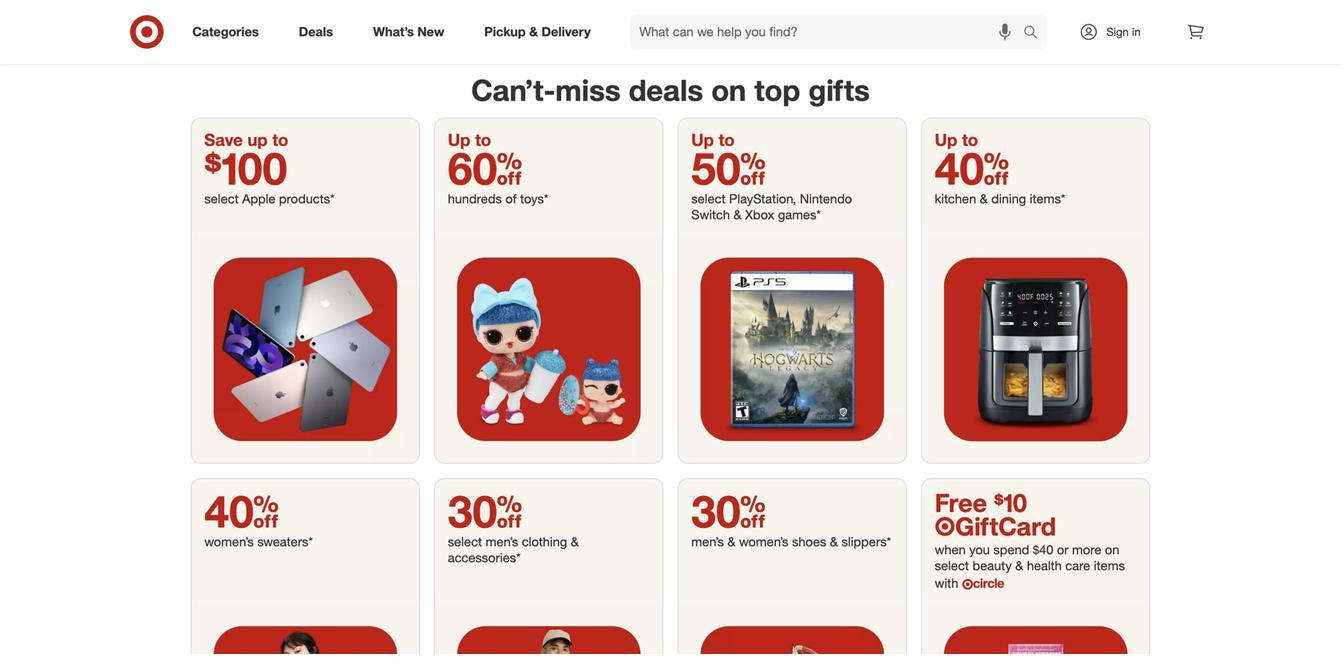 Task type: describe. For each thing, give the bounding box(es) containing it.
1 add to cart button from the left
[[692, 0, 821, 24]]

kitchen & dining items*
[[935, 191, 1066, 207]]

xbox
[[745, 207, 775, 223]]

beauty
[[973, 559, 1012, 574]]

or
[[1057, 543, 1069, 558]]

health
[[1027, 559, 1062, 574]]

carousel region
[[192, 0, 1150, 66]]

$40
[[1033, 543, 1054, 558]]

select playstation, nintendo switch & xbox games*
[[691, 191, 852, 223]]

add for first add to cart button from right
[[1045, 5, 1064, 17]]

miss
[[556, 72, 621, 108]]

& left shoes
[[728, 535, 736, 550]]

select inside when you spend $40 or more on select beauty & health care items with
[[935, 559, 969, 574]]

3 add to cart from the left
[[1045, 5, 1097, 17]]

apple
[[242, 191, 275, 207]]

playstation,
[[729, 191, 797, 207]]

slippers*
[[842, 535, 891, 550]]

30 select men's clothing & accessories*
[[448, 484, 579, 566]]

women's inside 30 men's & women's shoes & slippers*
[[739, 535, 789, 550]]

cart for 2nd add to cart button from the right
[[921, 5, 940, 17]]

sweaters*
[[257, 535, 313, 550]]

save up to
[[204, 130, 288, 150]]

sign in link
[[1066, 14, 1166, 50]]

can't-
[[471, 72, 556, 108]]

of
[[506, 191, 517, 207]]

up to for 40
[[935, 130, 978, 150]]

30 for 30 men's & women's shoes & slippers*
[[691, 484, 766, 539]]

you
[[970, 543, 990, 558]]

gifts
[[809, 72, 870, 108]]

pickup
[[484, 24, 526, 40]]

2 add to cart from the left
[[888, 5, 940, 17]]

add for 2nd add to cart button from the right
[[888, 5, 906, 17]]

1 add to cart from the left
[[731, 5, 782, 17]]

free
[[935, 488, 987, 519]]

pickup & delivery link
[[471, 14, 611, 50]]

up to for 50
[[691, 130, 735, 150]]

deals
[[299, 24, 333, 40]]

items*
[[1030, 191, 1066, 207]]

what's
[[373, 24, 414, 40]]

delivery
[[542, 24, 591, 40]]

& inside 30 select men's clothing & accessories*
[[571, 535, 579, 550]]

sign in
[[1107, 25, 1141, 39]]

$100
[[204, 141, 287, 195]]

men's inside 30 men's & women's shoes & slippers*
[[691, 535, 724, 550]]

$10
[[994, 488, 1027, 519]]

select left apple at the left of the page
[[204, 191, 239, 207]]

cart for first add to cart button from left
[[764, 5, 782, 17]]

shoes
[[792, 535, 827, 550]]

sign
[[1107, 25, 1129, 39]]

What can we help you find? suggestions appear below search field
[[630, 14, 1028, 50]]

with
[[935, 576, 959, 592]]



Task type: locate. For each thing, give the bounding box(es) containing it.
cart for first add to cart button from right
[[1078, 5, 1097, 17]]

nintendo
[[800, 191, 852, 207]]

select up the "switch"
[[691, 191, 726, 207]]

40 inside 40 women's sweaters*
[[204, 484, 279, 539]]

select inside 30 select men's clothing & accessories*
[[448, 535, 482, 550]]

& right shoes
[[830, 535, 838, 550]]

& right clothing
[[571, 535, 579, 550]]

on left top
[[712, 72, 746, 108]]

kitchen
[[935, 191, 977, 207]]

0 horizontal spatial up to
[[448, 130, 491, 150]]

1 horizontal spatial on
[[1105, 543, 1120, 558]]

0 horizontal spatial 30
[[448, 484, 523, 539]]

categories link
[[179, 14, 279, 50]]

up up kitchen
[[935, 130, 958, 150]]

spend
[[994, 543, 1030, 558]]

1 women's from the left
[[204, 535, 254, 550]]

2 up from the left
[[691, 130, 714, 150]]

& inside when you spend $40 or more on select beauty & health care items with
[[1016, 559, 1024, 574]]

2 horizontal spatial add to cart button
[[1007, 0, 1135, 24]]

pickup & delivery
[[484, 24, 591, 40]]

what's new link
[[360, 14, 464, 50]]

more
[[1072, 543, 1102, 558]]

up
[[248, 130, 268, 150]]

circle
[[973, 576, 1004, 592]]

60
[[448, 141, 523, 195]]

can't-miss deals on top gifts
[[471, 72, 870, 108]]

30
[[448, 484, 523, 539], [691, 484, 766, 539]]

0 horizontal spatial cart
[[764, 5, 782, 17]]

40 women's sweaters*
[[204, 484, 313, 550]]

to
[[752, 5, 761, 17], [909, 5, 918, 17], [1066, 5, 1076, 17], [272, 130, 288, 150], [475, 130, 491, 150], [719, 130, 735, 150], [962, 130, 978, 150]]

& inside select playstation, nintendo switch & xbox games*
[[734, 207, 742, 223]]

3 add to cart button from the left
[[1007, 0, 1135, 24]]

50
[[691, 141, 766, 195]]

1 vertical spatial on
[[1105, 543, 1120, 558]]

search button
[[1016, 14, 1055, 53]]

up
[[448, 130, 471, 150], [691, 130, 714, 150], [935, 130, 958, 150]]

1 up from the left
[[448, 130, 471, 150]]

search
[[1016, 26, 1055, 41]]

30 inside 30 men's & women's shoes & slippers*
[[691, 484, 766, 539]]

1 horizontal spatial men's
[[691, 535, 724, 550]]

0 horizontal spatial on
[[712, 72, 746, 108]]

1 vertical spatial 40
[[204, 484, 279, 539]]

¬giftcard
[[935, 512, 1056, 542]]

& inside "link"
[[529, 24, 538, 40]]

1 cart from the left
[[764, 5, 782, 17]]

men's inside 30 select men's clothing & accessories*
[[486, 535, 518, 550]]

save
[[204, 130, 243, 150]]

women's left sweaters*
[[204, 535, 254, 550]]

select inside select playstation, nintendo switch & xbox games*
[[691, 191, 726, 207]]

3 cart from the left
[[1078, 5, 1097, 17]]

1 up to from the left
[[448, 130, 491, 150]]

add for first add to cart button from left
[[731, 5, 749, 17]]

1 30 from the left
[[448, 484, 523, 539]]

cart
[[764, 5, 782, 17], [921, 5, 940, 17], [1078, 5, 1097, 17]]

&
[[529, 24, 538, 40], [980, 191, 988, 207], [734, 207, 742, 223], [571, 535, 579, 550], [728, 535, 736, 550], [830, 535, 838, 550], [1016, 559, 1024, 574]]

3 add from the left
[[1045, 5, 1064, 17]]

2 30 from the left
[[691, 484, 766, 539]]

when you spend $40 or more on select beauty & health care items with
[[935, 543, 1125, 592]]

up to up hundreds
[[448, 130, 491, 150]]

when
[[935, 543, 966, 558]]

accessories*
[[448, 551, 521, 566]]

men's
[[486, 535, 518, 550], [691, 535, 724, 550]]

up to for 60
[[448, 130, 491, 150]]

up for 50
[[691, 130, 714, 150]]

0 horizontal spatial add
[[731, 5, 749, 17]]

1 men's from the left
[[486, 535, 518, 550]]

up down can't-miss deals on top gifts
[[691, 130, 714, 150]]

games*
[[778, 207, 821, 223]]

2 horizontal spatial up
[[935, 130, 958, 150]]

2 cart from the left
[[921, 5, 940, 17]]

0 horizontal spatial add to cart button
[[692, 0, 821, 24]]

select
[[204, 191, 239, 207], [691, 191, 726, 207], [448, 535, 482, 550], [935, 559, 969, 574]]

30 men's & women's shoes & slippers*
[[691, 484, 891, 550]]

0 vertical spatial 40
[[935, 141, 1010, 195]]

add
[[731, 5, 749, 17], [888, 5, 906, 17], [1045, 5, 1064, 17]]

0 horizontal spatial 40
[[204, 484, 279, 539]]

2 add to cart button from the left
[[850, 0, 978, 24]]

30 for 30 select men's clothing & accessories*
[[448, 484, 523, 539]]

add to cart button
[[692, 0, 821, 24], [850, 0, 978, 24], [1007, 0, 1135, 24]]

2 up to from the left
[[691, 130, 735, 150]]

products*
[[279, 191, 335, 207]]

up to
[[448, 130, 491, 150], [691, 130, 735, 150], [935, 130, 978, 150]]

select up "accessories*"
[[448, 535, 482, 550]]

free $10 ¬giftcard
[[935, 488, 1056, 542]]

30 inside 30 select men's clothing & accessories*
[[448, 484, 523, 539]]

1 horizontal spatial add
[[888, 5, 906, 17]]

women's inside 40 women's sweaters*
[[204, 535, 254, 550]]

up to up kitchen
[[935, 130, 978, 150]]

3 up from the left
[[935, 130, 958, 150]]

toys*
[[520, 191, 549, 207]]

clothing
[[522, 535, 567, 550]]

1 horizontal spatial women's
[[739, 535, 789, 550]]

0 horizontal spatial men's
[[486, 535, 518, 550]]

up for 60
[[448, 130, 471, 150]]

0 horizontal spatial women's
[[204, 535, 254, 550]]

deals
[[629, 72, 703, 108]]

up up hundreds
[[448, 130, 471, 150]]

up to down can't-miss deals on top gifts
[[691, 130, 735, 150]]

2 horizontal spatial cart
[[1078, 5, 1097, 17]]

2 add from the left
[[888, 5, 906, 17]]

care
[[1066, 559, 1091, 574]]

0 horizontal spatial up
[[448, 130, 471, 150]]

40 for 40
[[935, 141, 1010, 195]]

select down when
[[935, 559, 969, 574]]

select apple products*
[[204, 191, 335, 207]]

40 for 40 women's sweaters*
[[204, 484, 279, 539]]

& left xbox at the top right
[[734, 207, 742, 223]]

top
[[755, 72, 801, 108]]

2 horizontal spatial up to
[[935, 130, 978, 150]]

1 horizontal spatial cart
[[921, 5, 940, 17]]

0 vertical spatial on
[[712, 72, 746, 108]]

women's left shoes
[[739, 535, 789, 550]]

deals link
[[285, 14, 353, 50]]

& left dining
[[980, 191, 988, 207]]

& down 'spend'
[[1016, 559, 1024, 574]]

hundreds of toys*
[[448, 191, 549, 207]]

what's new
[[373, 24, 444, 40]]

40
[[935, 141, 1010, 195], [204, 484, 279, 539]]

1 horizontal spatial up to
[[691, 130, 735, 150]]

1 horizontal spatial 30
[[691, 484, 766, 539]]

& right 'pickup'
[[529, 24, 538, 40]]

switch
[[691, 207, 730, 223]]

items
[[1094, 559, 1125, 574]]

add to cart
[[731, 5, 782, 17], [888, 5, 940, 17], [1045, 5, 1097, 17]]

1 horizontal spatial up
[[691, 130, 714, 150]]

1 horizontal spatial add to cart
[[888, 5, 940, 17]]

3 up to from the left
[[935, 130, 978, 150]]

2 horizontal spatial add to cart
[[1045, 5, 1097, 17]]

on up items
[[1105, 543, 1120, 558]]

hundreds
[[448, 191, 502, 207]]

1 add from the left
[[731, 5, 749, 17]]

0 horizontal spatial add to cart
[[731, 5, 782, 17]]

in
[[1132, 25, 1141, 39]]

dining
[[992, 191, 1026, 207]]

on
[[712, 72, 746, 108], [1105, 543, 1120, 558]]

2 women's from the left
[[739, 535, 789, 550]]

women's
[[204, 535, 254, 550], [739, 535, 789, 550]]

2 horizontal spatial add
[[1045, 5, 1064, 17]]

up for 40
[[935, 130, 958, 150]]

2 men's from the left
[[691, 535, 724, 550]]

1 horizontal spatial add to cart button
[[850, 0, 978, 24]]

1 horizontal spatial 40
[[935, 141, 1010, 195]]

new
[[417, 24, 444, 40]]

categories
[[192, 24, 259, 40]]

on inside when you spend $40 or more on select beauty & health care items with
[[1105, 543, 1120, 558]]



Task type: vqa. For each thing, say whether or not it's contained in the screenshot.
primary dietary ingredient
no



